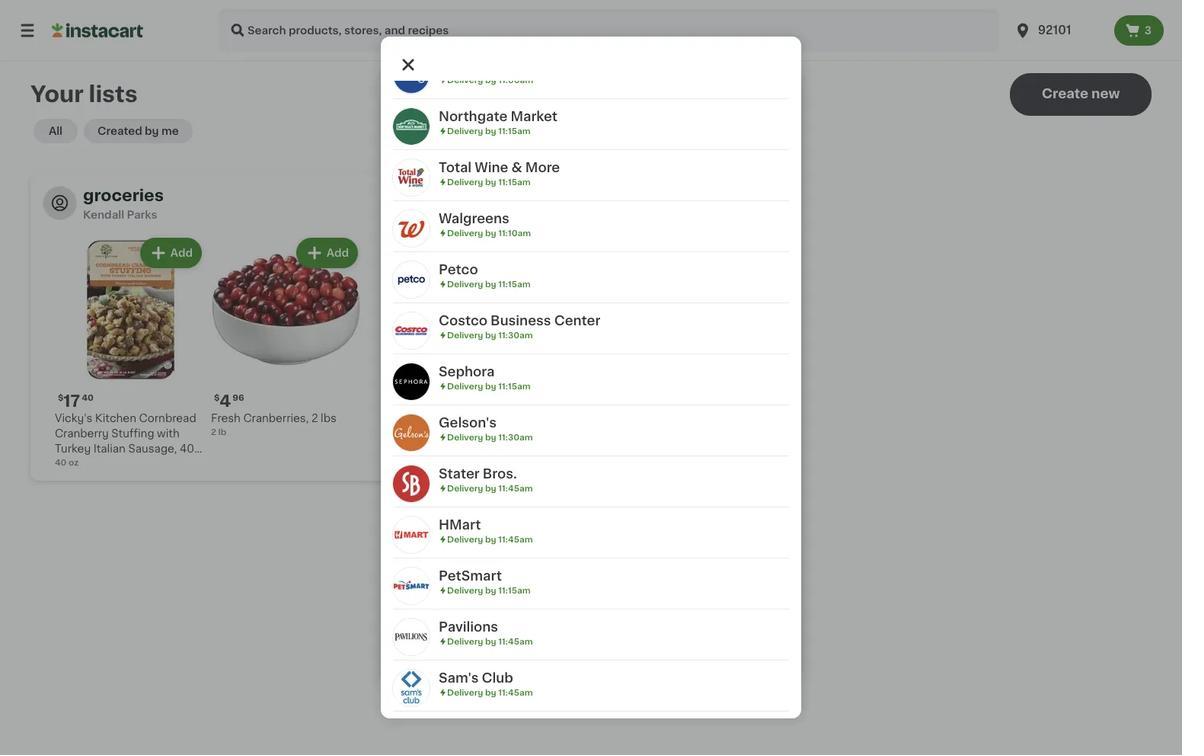 Task type: describe. For each thing, give the bounding box(es) containing it.
by for total wine & more
[[485, 178, 496, 186]]

product group containing 4
[[211, 235, 361, 438]]

delivery by 11:30am for costco business center
[[447, 331, 533, 339]]

40 inside vicky's kitchen cornbread cranberry stuffing with turkey italian sausage, 40 oz
[[180, 443, 194, 454]]

Add a title (Required) text field
[[405, 206, 777, 248]]

lbs
[[321, 413, 337, 424]]

11:45am for pavilions
[[498, 637, 533, 646]]

96
[[233, 394, 244, 402]]

delivery by 11:45am for pavilions
[[447, 637, 533, 646]]

oz inside vicky's kitchen cornbread cranberry stuffing with turkey italian sausage, 40 oz
[[55, 459, 67, 469]]

cranberry
[[55, 428, 109, 439]]

add for 4
[[327, 248, 349, 258]]

delivery by 11:45am for hmart
[[447, 535, 533, 544]]

a for add
[[430, 418, 437, 429]]

a woman sitting on a chair wearing headphones holding a drink in her hand with a small brown dog on the floor by her side. image
[[658, 519, 759, 592]]

petsmart image
[[393, 568, 430, 604]]

petco image
[[393, 261, 430, 298]]

with
[[157, 428, 180, 439]]

will
[[486, 157, 500, 165]]

add a cover photo to your list
[[405, 418, 567, 429]]

store
[[517, 140, 552, 153]]

$ 4 96
[[214, 393, 244, 409]]

delivery by 11:00am link
[[393, 48, 789, 89]]

delivery by 11:30am for gelson's
[[447, 433, 533, 442]]

to
[[508, 418, 520, 429]]

me
[[162, 126, 179, 136]]

photo
[[473, 418, 506, 429]]

delivery by 11:45am for sam's club
[[447, 688, 533, 697]]

add button for 4
[[298, 239, 357, 267]]

by for hmart
[[485, 535, 496, 544]]

show
[[440, 198, 477, 211]]

1 horizontal spatial oz
[[69, 458, 79, 467]]

delivery for total wine & more
[[447, 178, 483, 186]]

sam's
[[439, 672, 479, 685]]

$ for 17
[[58, 394, 64, 402]]

11:30am for gelson's
[[498, 433, 533, 442]]

pavilions
[[439, 621, 498, 634]]

delivery by 11:15am for sephora
[[447, 382, 531, 391]]

total
[[439, 161, 472, 174]]

stater bros. image
[[393, 466, 430, 502]]

lists
[[89, 83, 138, 105]]

delivery for sam's club
[[447, 688, 483, 697]]

total wine & more image
[[393, 159, 430, 196]]

3
[[1145, 25, 1152, 36]]

lb
[[218, 428, 226, 436]]

40 inside $ 17 40
[[82, 394, 94, 402]]

11:30am for costco business center
[[498, 331, 533, 339]]

cornbread
[[139, 413, 196, 424]]

all
[[480, 198, 495, 211]]

delivery by 11:15am for petco
[[447, 280, 531, 288]]

parks
[[127, 210, 157, 220]]

petco
[[439, 263, 478, 276]]

by for petsmart
[[485, 586, 496, 595]]

all button
[[34, 119, 78, 143]]

11:15am for sephora
[[498, 382, 531, 391]]

club
[[482, 672, 513, 685]]

kitchen
[[95, 413, 136, 424]]

be
[[502, 157, 513, 165]]

costco business center
[[439, 314, 601, 327]]

$ for 4
[[214, 394, 220, 402]]

a roll of paper towels, a gallon of orange juice, a small bottle of milk, a bunch of bananas. image
[[658, 437, 759, 510]]

your lists
[[30, 83, 138, 105]]

groceries
[[83, 187, 164, 203]]

1 horizontal spatial list
[[550, 418, 567, 429]]

center
[[554, 314, 601, 327]]

delivery for sephora
[[447, 382, 483, 391]]

17
[[64, 393, 80, 409]]

hmart
[[439, 519, 481, 531]]

cranberries,
[[243, 413, 309, 424]]

11:45am for sam's club
[[498, 688, 533, 697]]

gelson's image
[[393, 415, 430, 451]]

sausage,
[[128, 443, 177, 454]]

delivery for petsmart
[[447, 586, 483, 595]]

&
[[512, 161, 522, 174]]

show all 2 items
[[440, 198, 547, 211]]

11:45am for stater bros.
[[498, 484, 533, 493]]

11:00am
[[498, 76, 533, 84]]

add for 17
[[171, 248, 193, 258]]

11:15am for petco
[[498, 280, 531, 288]]

11:15am for petsmart
[[498, 586, 531, 595]]

2 vertical spatial 2
[[211, 428, 216, 436]]

more
[[526, 161, 560, 174]]

northgate market
[[439, 110, 558, 123]]

italian
[[94, 443, 126, 454]]

(required)
[[555, 140, 627, 153]]

walgreens
[[439, 212, 510, 225]]

create
[[1042, 87, 1089, 100]]

new
[[1092, 87, 1120, 100]]



Task type: locate. For each thing, give the bounding box(es) containing it.
3 11:15am from the top
[[498, 280, 531, 288]]

sam's club image
[[393, 670, 430, 706]]

1 11:15am from the top
[[498, 127, 531, 135]]

11:15am for northgate market
[[498, 127, 531, 135]]

0 horizontal spatial $
[[58, 394, 64, 402]]

by for petco
[[485, 280, 496, 288]]

bros.
[[483, 467, 517, 480]]

list down choose
[[472, 157, 484, 165]]

11:15am for total wine & more
[[498, 178, 531, 186]]

40 down turkey
[[55, 458, 67, 467]]

2 horizontal spatial 40
[[180, 443, 194, 454]]

0 vertical spatial your
[[30, 83, 84, 105]]

created
[[98, 126, 142, 136]]

11:30am down 'costco business center'
[[498, 331, 533, 339]]

2 delivery by 11:15am from the top
[[447, 178, 531, 186]]

delivery down sam's
[[447, 688, 483, 697]]

by down northgate market
[[485, 127, 496, 135]]

product group
[[55, 235, 205, 469], [211, 235, 361, 438]]

vicky's
[[55, 413, 92, 424]]

delivery inside "link"
[[447, 76, 483, 84]]

add inside dialog
[[405, 418, 428, 429]]

11:45am for hmart
[[498, 535, 533, 544]]

by left 11:00am
[[485, 76, 496, 84]]

delivery by 11:15am
[[447, 127, 531, 135], [447, 178, 531, 186], [447, 280, 531, 288], [447, 382, 531, 391], [447, 586, 531, 595]]

11:45am down "bros."
[[498, 484, 533, 493]]

at
[[562, 157, 570, 165]]

total wine & more
[[439, 161, 560, 174]]

40 oz
[[55, 458, 79, 467]]

by for sephora
[[485, 382, 496, 391]]

4
[[220, 393, 231, 409]]

1 horizontal spatial product group
[[211, 235, 361, 438]]

12 delivery from the top
[[447, 637, 483, 646]]

0 vertical spatial delivery by 11:30am
[[447, 331, 533, 339]]

store.
[[590, 157, 614, 165]]

4 delivery from the top
[[447, 229, 483, 237]]

1 vertical spatial a
[[430, 418, 437, 429]]

delivery down sephora
[[447, 382, 483, 391]]

1 $ from the left
[[58, 394, 64, 402]]

$ up vicky's
[[58, 394, 64, 402]]

northgate market image
[[393, 108, 430, 145]]

add
[[171, 248, 193, 258], [327, 248, 349, 258], [405, 418, 428, 429]]

costco
[[439, 314, 488, 327]]

a wooden cutting board and knife, and a few sliced tomatoes and two whole tomatoes. image
[[532, 601, 634, 675]]

delivery by 11:30am down costco
[[447, 331, 533, 339]]

0 vertical spatial 40
[[82, 394, 94, 402]]

$ inside $ 17 40
[[58, 394, 64, 402]]

11:45am down club
[[498, 688, 533, 697]]

0 horizontal spatial your
[[30, 83, 84, 105]]

10 delivery from the top
[[447, 535, 483, 544]]

40 right '17'
[[82, 394, 94, 402]]

by for gelson's
[[485, 433, 496, 442]]

a
[[506, 140, 514, 153], [430, 418, 437, 429]]

your down choose
[[451, 157, 470, 165]]

1 delivery by 11:45am from the top
[[447, 484, 533, 493]]

0 horizontal spatial a
[[430, 418, 437, 429]]

2 for cranberries,
[[312, 413, 318, 424]]

choose a store (required) your list will be shoppable at this store.
[[451, 140, 627, 165]]

11 delivery from the top
[[447, 586, 483, 595]]

delivery down petsmart
[[447, 586, 483, 595]]

this
[[572, 157, 588, 165]]

11:15am down northgate market
[[498, 127, 531, 135]]

delivery by 11:15am down petsmart
[[447, 586, 531, 595]]

delivery down hmart
[[447, 535, 483, 544]]

None text field
[[405, 260, 777, 378]]

by for costco business center
[[485, 331, 496, 339]]

by down photo
[[485, 433, 496, 442]]

1 delivery by 11:30am from the top
[[447, 331, 533, 339]]

delivery for pavilions
[[447, 637, 483, 646]]

a water bottle, yoga block, stretch band, and ear buds. image
[[407, 519, 508, 592]]

a person with white painted nails grinding some spices with a mortar and pestle. image
[[407, 601, 508, 675]]

3 button
[[1115, 15, 1164, 46]]

1 vertical spatial 11:30am
[[498, 433, 533, 442]]

$
[[58, 394, 64, 402], [214, 394, 220, 402]]

4 11:45am from the top
[[498, 688, 533, 697]]

1 vertical spatial 40
[[180, 443, 194, 454]]

groceries kendall parks
[[83, 187, 164, 220]]

sephora
[[439, 365, 495, 378]]

turkey
[[55, 443, 91, 454]]

list inside choose a store (required) your list will be shoppable at this store.
[[472, 157, 484, 165]]

pavilions image
[[393, 619, 430, 655]]

by down costco
[[485, 331, 496, 339]]

2 horizontal spatial add
[[405, 418, 428, 429]]

business
[[491, 314, 551, 327]]

delivery down gelson's
[[447, 433, 483, 442]]

reatialer dialog
[[381, 37, 802, 755]]

hmart image
[[393, 517, 430, 553]]

by down sephora
[[485, 382, 496, 391]]

1 add button from the left
[[142, 239, 200, 267]]

11:15am up 'costco business center'
[[498, 280, 531, 288]]

1 vertical spatial list
[[550, 418, 567, 429]]

a jar of flour, a stick of sliced butter, 3 granny smith apples, a carton of 7 eggs. image
[[407, 437, 508, 510]]

1 horizontal spatial add button
[[298, 239, 357, 267]]

sephora image
[[393, 363, 430, 400]]

delivery by 11:15am down wine
[[447, 178, 531, 186]]

2 left lbs
[[312, 413, 318, 424]]

delivery for gelson's
[[447, 433, 483, 442]]

2 for all
[[498, 198, 507, 211]]

by for stater bros.
[[485, 484, 496, 493]]

instacart logo image
[[52, 21, 143, 40]]

2 right all
[[498, 198, 507, 211]]

petsmart
[[439, 570, 502, 583]]

product group containing 17
[[55, 235, 205, 469]]

delivery down walgreens
[[447, 229, 483, 237]]

by inside "link"
[[485, 76, 496, 84]]

1 horizontal spatial a
[[506, 140, 514, 153]]

walgreens image
[[393, 210, 430, 247]]

0 horizontal spatial 2
[[211, 428, 216, 436]]

2 left lb
[[211, 428, 216, 436]]

your
[[30, 83, 84, 105], [451, 157, 470, 165]]

2
[[498, 198, 507, 211], [312, 413, 318, 424], [211, 428, 216, 436]]

2 add button from the left
[[298, 239, 357, 267]]

0 vertical spatial a
[[506, 140, 514, 153]]

0 horizontal spatial add button
[[142, 239, 200, 267]]

your
[[522, 418, 547, 429]]

3 delivery by 11:45am from the top
[[447, 637, 533, 646]]

2 delivery by 11:45am from the top
[[447, 535, 533, 544]]

11:10am
[[498, 229, 531, 237]]

9 delivery from the top
[[447, 484, 483, 493]]

13 delivery from the top
[[447, 688, 483, 697]]

a left cover
[[430, 418, 437, 429]]

2 vertical spatial 40
[[55, 458, 67, 467]]

market
[[511, 110, 558, 123]]

4 delivery by 11:15am from the top
[[447, 382, 531, 391]]

shoppable
[[515, 157, 559, 165]]

delivery by 11:45am down pavilions
[[447, 637, 533, 646]]

by up petsmart
[[485, 535, 496, 544]]

by down pavilions
[[485, 637, 496, 646]]

by inside button
[[145, 126, 159, 136]]

kendall
[[83, 210, 124, 220]]

costco business center image
[[393, 312, 430, 349]]

fresh cranberries, 2 lbs 2 lb
[[211, 413, 337, 436]]

1 11:45am from the top
[[498, 484, 533, 493]]

delivery by 11:00am
[[447, 76, 533, 84]]

by for walgreens
[[485, 229, 496, 237]]

delivery down petco
[[447, 280, 483, 288]]

0 vertical spatial 11:30am
[[498, 331, 533, 339]]

0 horizontal spatial 40
[[55, 458, 67, 467]]

2 11:45am from the top
[[498, 535, 533, 544]]

add button
[[142, 239, 200, 267], [298, 239, 357, 267]]

stater
[[439, 467, 480, 480]]

create new
[[1042, 87, 1120, 100]]

delivery by 11:15am for northgate market
[[447, 127, 531, 135]]

a carton of 6 eggs, an open loaf of bread, and a small bottle of milk. image
[[532, 437, 634, 510]]

1 delivery from the top
[[447, 76, 483, 84]]

a bulb of garlic, a bowl of salt, a bowl of pepper, a bowl of cut celery. image
[[532, 519, 634, 592]]

your inside choose a store (required) your list will be shoppable at this store.
[[451, 157, 470, 165]]

created by me button
[[84, 119, 193, 143]]

1 horizontal spatial your
[[451, 157, 470, 165]]

3 11:45am from the top
[[498, 637, 533, 646]]

0 vertical spatial 2
[[498, 198, 507, 211]]

wine
[[475, 161, 509, 174]]

11:15am
[[498, 127, 531, 135], [498, 178, 531, 186], [498, 280, 531, 288], [498, 382, 531, 391], [498, 586, 531, 595]]

by up costco
[[485, 280, 496, 288]]

by down petsmart
[[485, 586, 496, 595]]

your up all button
[[30, 83, 84, 105]]

1 vertical spatial your
[[451, 157, 470, 165]]

a for choose
[[506, 140, 514, 153]]

1 horizontal spatial add
[[327, 248, 349, 258]]

delivery down northgate
[[447, 127, 483, 135]]

delivery down pavilions
[[447, 637, 483, 646]]

by for pavilions
[[485, 637, 496, 646]]

delivery by 11:15am for petsmart
[[447, 586, 531, 595]]

0 vertical spatial list
[[472, 157, 484, 165]]

delivery by 11:45am down "bros."
[[447, 484, 533, 493]]

8 delivery from the top
[[447, 433, 483, 442]]

delivery for stater bros.
[[447, 484, 483, 493]]

delivery down total
[[447, 178, 483, 186]]

2 11:30am from the top
[[498, 433, 533, 442]]

delivery by 11:45am for stater bros.
[[447, 484, 533, 493]]

items
[[510, 198, 547, 211]]

choose
[[451, 140, 503, 153]]

6 delivery from the top
[[447, 331, 483, 339]]

a small bottle of milk, a bowl and a whisk, a carton of 6 eggs, a bunch of tomatoes on the vine, sliced cheese, a head of lettuce, and a loaf of bread. image
[[658, 601, 759, 675]]

delivery for walgreens
[[447, 229, 483, 237]]

11:45am
[[498, 484, 533, 493], [498, 535, 533, 544], [498, 637, 533, 646], [498, 688, 533, 697]]

11:30am
[[498, 331, 533, 339], [498, 433, 533, 442]]

delivery by 11:45am down club
[[447, 688, 533, 697]]

5 11:15am from the top
[[498, 586, 531, 595]]

by down club
[[485, 688, 496, 697]]

a up be
[[506, 140, 514, 153]]

sam's club
[[439, 672, 513, 685]]

11:15am up to
[[498, 382, 531, 391]]

delivery by 11:30am
[[447, 331, 533, 339], [447, 433, 533, 442]]

a inside choose a store (required) your list will be shoppable at this store.
[[506, 140, 514, 153]]

stater bros.
[[439, 467, 517, 480]]

2 product group from the left
[[211, 235, 361, 438]]

delivery for petco
[[447, 280, 483, 288]]

1 product group from the left
[[55, 235, 205, 469]]

5 delivery from the top
[[447, 280, 483, 288]]

0 horizontal spatial oz
[[55, 459, 67, 469]]

by for northgate market
[[485, 127, 496, 135]]

delivery by 11:45am
[[447, 484, 533, 493], [447, 535, 533, 544], [447, 637, 533, 646], [447, 688, 533, 697]]

create new button
[[1010, 73, 1152, 116]]

delivery by 11:30am down photo
[[447, 433, 533, 442]]

by down "bros."
[[485, 484, 496, 493]]

by down walgreens
[[485, 229, 496, 237]]

list
[[472, 157, 484, 165], [550, 418, 567, 429]]

by left me
[[145, 126, 159, 136]]

by down wine
[[485, 178, 496, 186]]

1 delivery by 11:15am from the top
[[447, 127, 531, 135]]

delivery for costco business center
[[447, 331, 483, 339]]

cover
[[439, 418, 470, 429]]

11:45am up club
[[498, 637, 533, 646]]

fresh
[[211, 413, 241, 424]]

4 delivery by 11:45am from the top
[[447, 688, 533, 697]]

0 horizontal spatial list
[[472, 157, 484, 165]]

add button for 17
[[142, 239, 200, 267]]

$ inside $ 4 96
[[214, 394, 220, 402]]

40 right sausage,
[[180, 443, 194, 454]]

northgate
[[439, 110, 508, 123]]

4 11:15am from the top
[[498, 382, 531, 391]]

0 horizontal spatial add
[[171, 248, 193, 258]]

gelson's
[[439, 416, 497, 429]]

delivery by 11:15am down petco
[[447, 280, 531, 288]]

delivery by 11:45am down hmart
[[447, 535, 533, 544]]

7 delivery from the top
[[447, 382, 483, 391]]

2 delivery from the top
[[447, 127, 483, 135]]

by for sam's club
[[485, 688, 496, 697]]

11:45am up petsmart
[[498, 535, 533, 544]]

delivery for northgate market
[[447, 127, 483, 135]]

1 horizontal spatial $
[[214, 394, 220, 402]]

2 horizontal spatial 2
[[498, 198, 507, 211]]

delivery by 11:15am down northgate market
[[447, 127, 531, 135]]

2 $ from the left
[[214, 394, 220, 402]]

oz
[[69, 458, 79, 467], [55, 459, 67, 469]]

delivery down stater
[[447, 484, 483, 493]]

3 delivery from the top
[[447, 178, 483, 186]]

1 horizontal spatial 2
[[312, 413, 318, 424]]

delivery up northgate
[[447, 76, 483, 84]]

$ 17 40
[[58, 393, 94, 409]]

$ left the 96
[[214, 394, 220, 402]]

stuffing
[[111, 428, 154, 439]]

1 vertical spatial delivery by 11:30am
[[447, 433, 533, 442]]

delivery by 11:15am for total wine & more
[[447, 178, 531, 186]]

delivery by 11:10am
[[447, 229, 531, 237]]

3 delivery by 11:15am from the top
[[447, 280, 531, 288]]

list_add_items dialog
[[381, 71, 802, 755]]

2 delivery by 11:30am from the top
[[447, 433, 533, 442]]

0 horizontal spatial product group
[[55, 235, 205, 469]]

1 horizontal spatial 40
[[82, 394, 94, 402]]

11:30am down to
[[498, 433, 533, 442]]

vicky's kitchen cornbread cranberry stuffing with turkey italian sausage, 40 oz
[[55, 413, 196, 469]]

list right "your"
[[550, 418, 567, 429]]

delivery for hmart
[[447, 535, 483, 544]]

40
[[82, 394, 94, 402], [180, 443, 194, 454], [55, 458, 67, 467]]

11:15am down petsmart
[[498, 586, 531, 595]]

5 delivery by 11:15am from the top
[[447, 586, 531, 595]]

created by me
[[98, 126, 179, 136]]

delivery down costco
[[447, 331, 483, 339]]

by
[[485, 76, 496, 84], [145, 126, 159, 136], [485, 127, 496, 135], [485, 178, 496, 186], [485, 229, 496, 237], [485, 280, 496, 288], [485, 331, 496, 339], [485, 382, 496, 391], [485, 433, 496, 442], [485, 484, 496, 493], [485, 535, 496, 544], [485, 586, 496, 595], [485, 637, 496, 646], [485, 688, 496, 697]]

2 11:15am from the top
[[498, 178, 531, 186]]

11:15am down & at left
[[498, 178, 531, 186]]

delivery by 11:15am down sephora
[[447, 382, 531, 391]]

1 vertical spatial 2
[[312, 413, 318, 424]]

none text field inside 'list_add_items' dialog
[[405, 260, 777, 378]]

1 11:30am from the top
[[498, 331, 533, 339]]

all
[[49, 126, 63, 136]]



Task type: vqa. For each thing, say whether or not it's contained in the screenshot.
Market on the top left of page
yes



